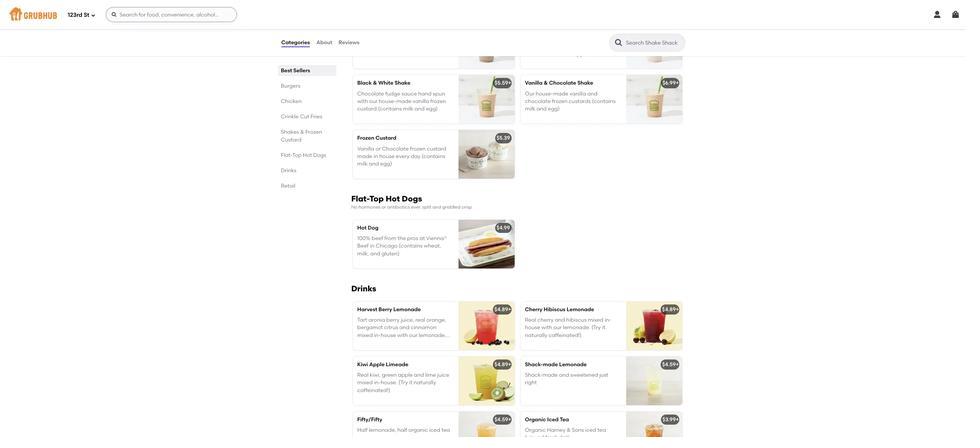 Task type: locate. For each thing, give the bounding box(es) containing it.
lemonade up "hibiscus"
[[567, 306, 595, 313]]

or inside flat-top hot dogs no hormones or antibiotics ever, split and griddled crisp
[[382, 205, 386, 210]]

mixed
[[588, 317, 604, 323], [357, 332, 373, 338], [357, 380, 373, 386]]

caffeinated!) inside tart aronia berry juice, real orange, bergamot citrus and cinnamon mixed in-house with our lemonade. (try it naturally caffeinated!)
[[396, 340, 429, 346]]

milk inside our house-made vanilla and chocolate frozen custards (contains milk and egg)
[[525, 106, 536, 112]]

0 vertical spatial in
[[374, 153, 378, 160]]

2 vertical spatial naturally
[[414, 380, 436, 386]]

caffeinated!) inside real kiwi, green apple and lime juice mixed in-house. (try it naturally caffeinated!)
[[357, 387, 390, 393]]

hot for flat-top hot dogs
[[303, 152, 312, 158]]

house-
[[393, 43, 410, 49], [525, 43, 543, 49], [536, 91, 554, 97], [379, 98, 397, 105]]

spun right sauce at the left
[[433, 91, 445, 97]]

+ for organic harney & sons iced tea brewed fresh daily
[[676, 416, 679, 423]]

0 horizontal spatial frozen
[[306, 129, 322, 135]]

shake up sauce at the left
[[395, 80, 411, 86]]

2 vertical spatial mixed
[[357, 380, 373, 386]]

hand inside real strawberry hand spun with our house-made vanilla frozen custard (contains milk and egg)
[[566, 35, 579, 42]]

0 vertical spatial caffeinated!)
[[549, 332, 582, 338]]

$6.99 +
[[663, 80, 679, 86]]

0 horizontal spatial it
[[368, 340, 371, 346]]

chocolate up the every
[[382, 146, 409, 152]]

house- down fudge
[[379, 98, 397, 105]]

shake up custards
[[578, 80, 594, 86]]

0 vertical spatial dogs
[[313, 152, 326, 158]]

2 vertical spatial it
[[409, 380, 413, 386]]

vanilla down strawberry
[[559, 43, 576, 49]]

egg) inside our house-made vanilla and chocolate frozen custards (contains milk and egg)
[[548, 106, 560, 112]]

cookie
[[386, 35, 402, 42]]

2 horizontal spatial (try
[[592, 324, 601, 331]]

1 vertical spatial naturally
[[373, 340, 395, 346]]

real cherry and hibiscus mixed in- house with our lemonade. (try it naturally caffeinated!)
[[525, 317, 612, 338]]

shack- inside shack-made and sweetened just right
[[525, 372, 543, 378]]

black & white shake image
[[459, 75, 515, 124]]

vanilla down the frozen custard
[[357, 146, 374, 152]]

half
[[357, 427, 368, 433]]

1 horizontal spatial lemonade.
[[563, 324, 591, 331]]

house- up chocolate
[[536, 91, 554, 97]]

iced
[[429, 427, 440, 433], [585, 427, 596, 433]]

$5.59 + for our house-made vanilla and chocolate frozen custards (contains milk and egg)
[[495, 80, 512, 86]]

2 vertical spatial house
[[381, 332, 396, 338]]

tea inside organic harney & sons iced tea brewed fresh daily
[[598, 427, 606, 433]]

$4.89 + for real cherry and hibiscus mixed in- house with our lemonade. (try it naturally caffeinated!)
[[495, 306, 512, 313]]

lemonade
[[394, 306, 421, 313], [567, 306, 595, 313], [560, 361, 587, 368]]

hot dog
[[357, 225, 379, 231]]

apple
[[398, 372, 413, 378]]

1 vertical spatial in-
[[374, 332, 381, 338]]

chocolate inside chocolate fudge sauce hand spun with our house-made vanilla frozen custard (contains milk and egg)
[[357, 91, 384, 97]]

dogs for flat-top hot dogs
[[313, 152, 326, 158]]

drinks up retail
[[281, 167, 297, 174]]

0 vertical spatial $4.59 +
[[663, 361, 679, 368]]

tea for organic harney & sons iced tea brewed fresh daily
[[598, 427, 606, 433]]

berry
[[386, 317, 400, 323]]

2 tea from the left
[[598, 427, 606, 433]]

$4.59
[[663, 361, 676, 368], [495, 416, 508, 423]]

1 vertical spatial caffeinated!)
[[396, 340, 429, 346]]

shack- for shack-made lemonade
[[525, 361, 543, 368]]

egg) inside chocolate cookie crumbles hand spun with our house-made vanilla frozen custard (contains milk and egg)
[[357, 58, 369, 65]]

flat- inside tab
[[281, 152, 292, 158]]

Search Shake Shack search field
[[626, 39, 683, 46]]

hand
[[429, 35, 442, 42], [566, 35, 579, 42], [418, 91, 432, 97]]

kiwi apple limeade
[[357, 361, 409, 368]]

0 vertical spatial spun
[[581, 35, 593, 42]]

2 iced from the left
[[585, 427, 596, 433]]

mixed inside real kiwi, green apple and lime juice mixed in-house. (try it naturally caffeinated!)
[[357, 380, 373, 386]]

milk
[[420, 51, 430, 57], [550, 51, 561, 57], [403, 106, 414, 112], [525, 106, 536, 112], [357, 161, 368, 167]]

naturally down lime
[[414, 380, 436, 386]]

apple
[[369, 361, 385, 368]]

custard inside real strawberry hand spun with our house-made vanilla frozen custard (contains milk and egg)
[[594, 43, 613, 49]]

1 horizontal spatial frozen
[[357, 135, 374, 141]]

mixed down kiwi,
[[357, 380, 373, 386]]

it inside tart aronia berry juice, real orange, bergamot citrus and cinnamon mixed in-house with our lemonade. (try it naturally caffeinated!)
[[368, 340, 371, 346]]

organic for organic harney & sons iced tea brewed fresh daily
[[525, 427, 546, 433]]

lemonade up sweetened
[[560, 361, 587, 368]]

1 vertical spatial or
[[382, 205, 386, 210]]

$4.89 for real cherry and hibiscus mixed in- house with our lemonade. (try it naturally caffeinated!)
[[495, 306, 508, 313]]

cream
[[391, 25, 409, 31]]

naturally for apple
[[414, 380, 436, 386]]

hand right strawberry
[[566, 35, 579, 42]]

about button
[[316, 29, 333, 56]]

chocolate
[[357, 35, 384, 42], [549, 80, 576, 86], [357, 91, 384, 97], [382, 146, 409, 152]]

1 vertical spatial house
[[525, 324, 540, 331]]

made down sauce at the left
[[397, 98, 412, 105]]

0 vertical spatial or
[[376, 146, 381, 152]]

reviews
[[339, 39, 360, 46]]

2 horizontal spatial spun
[[581, 35, 593, 42]]

or down the frozen custard
[[376, 146, 381, 152]]

1 vertical spatial flat-
[[351, 194, 370, 204]]

house left the every
[[380, 153, 395, 160]]

2 horizontal spatial naturally
[[525, 332, 548, 338]]

real inside real strawberry hand spun with our house-made vanilla frozen custard (contains milk and egg)
[[525, 35, 536, 42]]

0 horizontal spatial or
[[376, 146, 381, 152]]

in right beef
[[370, 243, 375, 249]]

with inside chocolate fudge sauce hand spun with our house-made vanilla frozen custard (contains milk and egg)
[[357, 98, 368, 105]]

our inside tart aronia berry juice, real orange, bergamot citrus and cinnamon mixed in-house with our lemonade. (try it naturally caffeinated!)
[[409, 332, 418, 338]]

$4.89 for shack-made and sweetened just right
[[495, 361, 508, 368]]

milk down chocolate
[[525, 106, 536, 112]]

0 vertical spatial flat-
[[281, 152, 292, 158]]

+ for real strawberry hand spun with our house-made vanilla frozen custard (contains milk and egg)
[[676, 25, 679, 31]]

0 vertical spatial lemonade.
[[563, 324, 591, 331]]

svg image
[[933, 10, 942, 19], [952, 10, 961, 19], [91, 13, 95, 17]]

0 vertical spatial top
[[292, 152, 302, 158]]

drinks
[[281, 167, 297, 174], [351, 284, 376, 293]]

it for kiwi apple limeade
[[409, 380, 413, 386]]

real strawberry hand spun with our house-made vanilla frozen custard (contains milk and egg)
[[525, 35, 615, 57]]

naturally down citrus
[[373, 340, 395, 346]]

(contains right custards
[[592, 98, 616, 105]]

shack- for shack-made and sweetened just right
[[525, 372, 543, 378]]

vanilla inside vanilla or chocolate frozen custard made in house every day (contains milk and egg)
[[357, 146, 374, 152]]

$5.59 +
[[495, 25, 512, 31], [663, 25, 679, 31], [495, 80, 512, 86]]

custard
[[594, 43, 613, 49], [374, 51, 394, 57], [357, 106, 377, 112], [427, 146, 447, 152]]

1 horizontal spatial $4.59
[[663, 361, 676, 368]]

custard inside chocolate cookie crumbles hand spun with our house-made vanilla frozen custard (contains milk and egg)
[[374, 51, 394, 57]]

crinkle cut fries
[[281, 113, 322, 120]]

0 horizontal spatial dogs
[[313, 152, 326, 158]]

1 horizontal spatial (try
[[399, 380, 408, 386]]

shakes & frozen custard
[[281, 129, 322, 143]]

top inside tab
[[292, 152, 302, 158]]

&
[[373, 80, 377, 86], [544, 80, 548, 86], [300, 129, 304, 135], [567, 427, 571, 433]]

categories
[[281, 39, 310, 46]]

brewed
[[525, 435, 544, 437]]

real down cherry
[[525, 317, 536, 323]]

1 horizontal spatial caffeinated!)
[[396, 340, 429, 346]]

1 vertical spatial $4.59
[[495, 416, 508, 423]]

0 horizontal spatial spun
[[357, 43, 370, 49]]

0 horizontal spatial svg image
[[91, 13, 95, 17]]

shack-made lemonade image
[[626, 356, 683, 405]]

1 vertical spatial spun
[[357, 43, 370, 49]]

made up shack-made and sweetened just right
[[543, 361, 558, 368]]

lemonade. down cinnamon
[[419, 332, 446, 338]]

it
[[602, 324, 606, 331], [368, 340, 371, 346], [409, 380, 413, 386]]

2 horizontal spatial it
[[602, 324, 606, 331]]

milk down strawberry
[[550, 51, 561, 57]]

2 horizontal spatial caffeinated!)
[[549, 332, 582, 338]]

made inside chocolate cookie crumbles hand spun with our house-made vanilla frozen custard (contains milk and egg)
[[410, 43, 425, 49]]

(contains right day
[[422, 153, 446, 160]]

chocolate cookie crumbles hand spun with our house-made vanilla frozen custard (contains milk and egg)
[[357, 35, 443, 65]]

dogs for flat-top hot dogs no hormones or antibiotics ever, split and griddled crisp
[[402, 194, 422, 204]]

2 vertical spatial in-
[[374, 380, 381, 386]]

and inside real strawberry hand spun with our house-made vanilla frozen custard (contains milk and egg)
[[562, 51, 572, 57]]

drinks tab
[[281, 167, 333, 175]]

0 vertical spatial drinks
[[281, 167, 297, 174]]

1 vertical spatial vanilla
[[357, 146, 374, 152]]

hot up 100%
[[357, 225, 367, 231]]

lemonade. down "hibiscus"
[[563, 324, 591, 331]]

custard
[[376, 135, 397, 141], [281, 137, 302, 143]]

flat-top hot dogs no hormones or antibiotics ever, split and griddled crisp
[[351, 194, 472, 210]]

hand right crumbles
[[429, 35, 442, 42]]

1 vertical spatial dogs
[[402, 194, 422, 204]]

svg image
[[111, 12, 117, 18]]

strawberry
[[538, 35, 565, 42]]

1 horizontal spatial or
[[382, 205, 386, 210]]

1 horizontal spatial tea
[[598, 427, 606, 433]]

2 vertical spatial spun
[[433, 91, 445, 97]]

egg) inside real strawberry hand spun with our house-made vanilla frozen custard (contains milk and egg)
[[573, 51, 585, 57]]

caffeinated!) down cinnamon
[[396, 340, 429, 346]]

with down cherry
[[542, 324, 552, 331]]

0 vertical spatial vanilla
[[525, 80, 543, 86]]

hand right sauce at the left
[[418, 91, 432, 97]]

daily
[[559, 435, 572, 437]]

$4.89
[[495, 306, 508, 313], [663, 306, 676, 313], [495, 361, 508, 368]]

and inside the 100% beef from the pros at vienna® beef in chicago (contains wheat, milk, and gluten)
[[370, 250, 380, 257]]

chocolate down the black
[[357, 91, 384, 97]]

hot up antibiotics
[[386, 194, 400, 204]]

1 horizontal spatial spun
[[433, 91, 445, 97]]

spun down cookies on the left top of page
[[357, 43, 370, 49]]

our inside real strawberry hand spun with our house-made vanilla frozen custard (contains milk and egg)
[[606, 35, 615, 42]]

milk down sauce at the left
[[403, 106, 414, 112]]

caffeinated!) down "hibiscus"
[[549, 332, 582, 338]]

(try inside real cherry and hibiscus mixed in- house with our lemonade. (try it naturally caffeinated!)
[[592, 324, 601, 331]]

0 horizontal spatial hot
[[303, 152, 312, 158]]

2 horizontal spatial hot
[[386, 194, 400, 204]]

0 horizontal spatial top
[[292, 152, 302, 158]]

vanilla up our in the top of the page
[[525, 80, 543, 86]]

dogs inside tab
[[313, 152, 326, 158]]

chocolate inside chocolate cookie crumbles hand spun with our house-made vanilla frozen custard (contains milk and egg)
[[357, 35, 384, 42]]

custard up vanilla or chocolate frozen custard made in house every day (contains milk and egg)
[[376, 135, 397, 141]]

citrus
[[384, 324, 398, 331]]

house
[[380, 153, 395, 160], [525, 324, 540, 331], [381, 332, 396, 338]]

made down the shack-made lemonade
[[543, 372, 558, 378]]

with down cookies on the left top of page
[[371, 43, 382, 49]]

organic harney & sons iced tea brewed fresh daily
[[525, 427, 606, 437]]

0 vertical spatial house
[[380, 153, 395, 160]]

$4.59 for shack-made and sweetened just right
[[663, 361, 676, 368]]

iced right "organic"
[[429, 427, 440, 433]]

cherry
[[538, 317, 554, 323]]

1 vertical spatial top
[[370, 194, 384, 204]]

milk down the frozen custard
[[357, 161, 368, 167]]

0 vertical spatial mixed
[[588, 317, 604, 323]]

in inside the 100% beef from the pros at vienna® beef in chicago (contains wheat, milk, and gluten)
[[370, 243, 375, 249]]

vanilla
[[525, 80, 543, 86], [357, 146, 374, 152]]

made down strawberry
[[543, 43, 558, 49]]

1 vertical spatial real
[[525, 317, 536, 323]]

(contains down strawberry
[[525, 51, 549, 57]]

milk down crumbles
[[420, 51, 430, 57]]

spun inside chocolate fudge sauce hand spun with our house-made vanilla frozen custard (contains milk and egg)
[[433, 91, 445, 97]]

& up daily
[[567, 427, 571, 433]]

with down the black
[[357, 98, 368, 105]]

shack-
[[525, 361, 543, 368], [525, 372, 543, 378]]

spun inside real strawberry hand spun with our house-made vanilla frozen custard (contains milk and egg)
[[581, 35, 593, 42]]

custard inside vanilla or chocolate frozen custard made in house every day (contains milk and egg)
[[427, 146, 447, 152]]

flat- for flat-top hot dogs
[[281, 152, 292, 158]]

2 organic from the top
[[525, 427, 546, 433]]

1 vertical spatial in
[[370, 243, 375, 249]]

1 horizontal spatial dogs
[[402, 194, 422, 204]]

1 vertical spatial hot
[[386, 194, 400, 204]]

custard down shakes
[[281, 137, 302, 143]]

1 horizontal spatial $4.59 +
[[663, 361, 679, 368]]

caffeinated!) for lemonade
[[549, 332, 582, 338]]

vanilla up custards
[[570, 91, 586, 97]]

iced
[[548, 416, 559, 423]]

custard inside chocolate fudge sauce hand spun with our house-made vanilla frozen custard (contains milk and egg)
[[357, 106, 377, 112]]

real for real cherry and hibiscus mixed in- house with our lemonade. (try it naturally caffeinated!)
[[525, 317, 536, 323]]

house- down cookie
[[393, 43, 410, 49]]

Search for food, convenience, alcohol... search field
[[106, 7, 237, 22]]

hand inside chocolate cookie crumbles hand spun with our house-made vanilla frozen custard (contains milk and egg)
[[429, 35, 442, 42]]

real inside real kiwi, green apple and lime juice mixed in-house. (try it naturally caffeinated!)
[[357, 372, 369, 378]]

0 horizontal spatial lemonade.
[[419, 332, 446, 338]]

0 horizontal spatial custard
[[281, 137, 302, 143]]

1 vertical spatial lemonade.
[[419, 332, 446, 338]]

house- down strawberry
[[525, 43, 543, 49]]

2 shack- from the top
[[525, 372, 543, 378]]

(contains down fudge
[[378, 106, 402, 112]]

made inside vanilla or chocolate frozen custard made in house every day (contains milk and egg)
[[357, 153, 373, 160]]

top up the drinks tab
[[292, 152, 302, 158]]

1 vertical spatial organic
[[525, 427, 546, 433]]

organic inside organic harney & sons iced tea brewed fresh daily
[[525, 427, 546, 433]]

0 vertical spatial shack-
[[525, 361, 543, 368]]

gluten)
[[382, 250, 400, 257]]

made down vanilla & chocolate shake
[[554, 91, 569, 97]]

dogs inside flat-top hot dogs no hormones or antibiotics ever, split and griddled crisp
[[402, 194, 422, 204]]

in down the frozen custard
[[374, 153, 378, 160]]

split
[[423, 205, 432, 210]]

naturally down cherry
[[525, 332, 548, 338]]

0 vertical spatial naturally
[[525, 332, 548, 338]]

& right shakes
[[300, 129, 304, 135]]

caffeinated!) down kiwi,
[[357, 387, 390, 393]]

chocolate down cookies on the left top of page
[[357, 35, 384, 42]]

(try inside tart aronia berry juice, real orange, bergamot citrus and cinnamon mixed in-house with our lemonade. (try it naturally caffeinated!)
[[357, 340, 367, 346]]

tart
[[357, 317, 367, 323]]

1 organic from the top
[[525, 416, 546, 423]]

drinks up harvest
[[351, 284, 376, 293]]

1 vertical spatial it
[[368, 340, 371, 346]]

flat-top hot dogs tab
[[281, 151, 333, 159]]

0 horizontal spatial vanilla
[[357, 146, 374, 152]]

house down cherry
[[525, 324, 540, 331]]

vanilla & chocolate shake
[[525, 80, 594, 86]]

shake up strawberry
[[555, 25, 571, 31]]

dogs up the drinks tab
[[313, 152, 326, 158]]

shake up crumbles
[[410, 25, 426, 31]]

lemonade for juice,
[[394, 306, 421, 313]]

1 horizontal spatial naturally
[[414, 380, 436, 386]]

naturally for hibiscus
[[525, 332, 548, 338]]

best sellers tab
[[281, 67, 333, 75]]

lemonade,
[[369, 427, 396, 433]]

naturally inside real cherry and hibiscus mixed in- house with our lemonade. (try it naturally caffeinated!)
[[525, 332, 548, 338]]

made inside chocolate fudge sauce hand spun with our house-made vanilla frozen custard (contains milk and egg)
[[397, 98, 412, 105]]

1 vertical spatial $4.59 +
[[495, 416, 512, 423]]

1 horizontal spatial iced
[[585, 427, 596, 433]]

1 vertical spatial (try
[[357, 340, 367, 346]]

in- down bergamot at the bottom left of page
[[374, 332, 381, 338]]

+ for half lemonade, half organic iced tea
[[508, 416, 512, 423]]

0 vertical spatial in-
[[605, 317, 612, 323]]

real down strawberry
[[525, 35, 536, 42]]

$4.59 +
[[663, 361, 679, 368], [495, 416, 512, 423]]

hormones
[[359, 205, 381, 210]]

1 horizontal spatial it
[[409, 380, 413, 386]]

0 vertical spatial (try
[[592, 324, 601, 331]]

it inside real kiwi, green apple and lime juice mixed in-house. (try it naturally caffeinated!)
[[409, 380, 413, 386]]

2 vertical spatial (try
[[399, 380, 408, 386]]

mixed down bergamot at the bottom left of page
[[357, 332, 373, 338]]

0 horizontal spatial tea
[[442, 427, 450, 433]]

made
[[410, 43, 425, 49], [543, 43, 558, 49], [554, 91, 569, 97], [397, 98, 412, 105], [357, 153, 373, 160], [543, 361, 558, 368], [543, 372, 558, 378]]

vanilla down sauce at the left
[[413, 98, 429, 105]]

hot up the drinks tab
[[303, 152, 312, 158]]

mixed inside tart aronia berry juice, real orange, bergamot citrus and cinnamon mixed in-house with our lemonade. (try it naturally caffeinated!)
[[357, 332, 373, 338]]

0 horizontal spatial (try
[[357, 340, 367, 346]]

mixed right "hibiscus"
[[588, 317, 604, 323]]

pros
[[407, 235, 418, 242]]

(try inside real kiwi, green apple and lime juice mixed in-house. (try it naturally caffeinated!)
[[399, 380, 408, 386]]

vanilla & chocolate shake image
[[626, 75, 683, 124]]

tea right "organic"
[[442, 427, 450, 433]]

our
[[606, 35, 615, 42], [383, 43, 391, 49], [369, 98, 378, 105], [554, 324, 562, 331], [409, 332, 418, 338]]

top inside flat-top hot dogs no hormones or antibiotics ever, split and griddled crisp
[[370, 194, 384, 204]]

frozen custard image
[[459, 130, 515, 179]]

top
[[292, 152, 302, 158], [370, 194, 384, 204]]

0 vertical spatial real
[[525, 35, 536, 42]]

1 horizontal spatial top
[[370, 194, 384, 204]]

with down citrus
[[397, 332, 408, 338]]

(contains down the pros
[[399, 243, 423, 249]]

spun left search icon
[[581, 35, 593, 42]]

hot inside flat-top hot dogs no hormones or antibiotics ever, split and griddled crisp
[[386, 194, 400, 204]]

made down the frozen custard
[[357, 153, 373, 160]]

cookies and cream shake image
[[459, 20, 515, 69]]

burgers tab
[[281, 82, 333, 90]]

2 vertical spatial real
[[357, 372, 369, 378]]

0 horizontal spatial naturally
[[373, 340, 395, 346]]

in-
[[605, 317, 612, 323], [374, 332, 381, 338], [374, 380, 381, 386]]

$4.59 + for half lemonade, half organic iced tea
[[495, 416, 512, 423]]

real down kiwi
[[357, 372, 369, 378]]

dogs
[[313, 152, 326, 158], [402, 194, 422, 204]]

bergamot
[[357, 324, 383, 331]]

& up chocolate
[[544, 80, 548, 86]]

0 horizontal spatial $4.59
[[495, 416, 508, 423]]

tea right 'sons'
[[598, 427, 606, 433]]

0 horizontal spatial $4.59 +
[[495, 416, 512, 423]]

cherry hibiscus lemonade image
[[626, 301, 683, 350]]

flat- inside flat-top hot dogs no hormones or antibiotics ever, split and griddled crisp
[[351, 194, 370, 204]]

dogs up ever,
[[402, 194, 422, 204]]

1 vertical spatial mixed
[[357, 332, 373, 338]]

+ for real kiwi, green apple and lime juice mixed in-house. (try it naturally caffeinated!)
[[508, 361, 512, 368]]

0 horizontal spatial drinks
[[281, 167, 297, 174]]

(contains down crumbles
[[395, 51, 419, 57]]

flat- down shakes
[[281, 152, 292, 158]]

spun inside chocolate cookie crumbles hand spun with our house-made vanilla frozen custard (contains milk and egg)
[[357, 43, 370, 49]]

sons
[[572, 427, 584, 433]]

hibiscus
[[566, 317, 587, 323]]

1 vertical spatial shack-
[[525, 372, 543, 378]]

naturally inside real kiwi, green apple and lime juice mixed in-house. (try it naturally caffeinated!)
[[414, 380, 436, 386]]

mixed inside real cherry and hibiscus mixed in- house with our lemonade. (try it naturally caffeinated!)
[[588, 317, 604, 323]]

frozen
[[577, 43, 592, 49], [357, 51, 373, 57], [431, 98, 446, 105], [552, 98, 568, 105], [410, 146, 426, 152]]

black
[[357, 80, 372, 86]]

iced right 'sons'
[[585, 427, 596, 433]]

in- right "hibiscus"
[[605, 317, 612, 323]]

ever,
[[411, 205, 422, 210]]

real inside real cherry and hibiscus mixed in- house with our lemonade. (try it naturally caffeinated!)
[[525, 317, 536, 323]]

black & white shake
[[357, 80, 411, 86]]

in- inside real cherry and hibiscus mixed in- house with our lemonade. (try it naturally caffeinated!)
[[605, 317, 612, 323]]

crinkle cut fries tab
[[281, 113, 333, 121]]

1 iced from the left
[[429, 427, 440, 433]]

house down citrus
[[381, 332, 396, 338]]

1 shack- from the top
[[525, 361, 543, 368]]

lemonade up juice,
[[394, 306, 421, 313]]

0 horizontal spatial caffeinated!)
[[357, 387, 390, 393]]

1 horizontal spatial drinks
[[351, 284, 376, 293]]

with left search icon
[[594, 35, 605, 42]]

vanilla down crumbles
[[426, 43, 443, 49]]

(contains
[[395, 51, 419, 57], [525, 51, 549, 57], [592, 98, 616, 105], [378, 106, 402, 112], [422, 153, 446, 160], [399, 243, 423, 249]]

1 horizontal spatial vanilla
[[525, 80, 543, 86]]

flat-
[[281, 152, 292, 158], [351, 194, 370, 204]]

juice
[[437, 372, 449, 378]]

2 vertical spatial hot
[[357, 225, 367, 231]]

with inside tart aronia berry juice, real orange, bergamot citrus and cinnamon mixed in-house with our lemonade. (try it naturally caffeinated!)
[[397, 332, 408, 338]]

in- down kiwi,
[[374, 380, 381, 386]]

vanilla inside our house-made vanilla and chocolate frozen custards (contains milk and egg)
[[570, 91, 586, 97]]

0 vertical spatial organic
[[525, 416, 546, 423]]

or right hormones
[[382, 205, 386, 210]]

vanilla for vanilla & chocolate shake
[[525, 80, 543, 86]]

1 horizontal spatial flat-
[[351, 194, 370, 204]]

caffeinated!)
[[549, 332, 582, 338], [396, 340, 429, 346], [357, 387, 390, 393]]

organic iced tea image
[[626, 412, 683, 437]]

main navigation navigation
[[0, 0, 967, 29]]

2 vertical spatial caffeinated!)
[[357, 387, 390, 393]]

made down crumbles
[[410, 43, 425, 49]]

shake
[[410, 25, 426, 31], [555, 25, 571, 31], [395, 80, 411, 86], [578, 80, 594, 86]]

real for real kiwi, green apple and lime juice mixed in-house. (try it naturally caffeinated!)
[[357, 372, 369, 378]]

0 horizontal spatial iced
[[429, 427, 440, 433]]

$5.39
[[497, 135, 510, 141]]

0 vertical spatial hot
[[303, 152, 312, 158]]

top up hormones
[[370, 194, 384, 204]]

our inside chocolate cookie crumbles hand spun with our house-made vanilla frozen custard (contains milk and egg)
[[383, 43, 391, 49]]

harvest berry lemonade image
[[459, 301, 515, 350]]

hot inside tab
[[303, 152, 312, 158]]

& right the black
[[373, 80, 377, 86]]

1 tea from the left
[[442, 427, 450, 433]]

0 vertical spatial $4.59
[[663, 361, 676, 368]]

caffeinated!) inside real cherry and hibiscus mixed in- house with our lemonade. (try it naturally caffeinated!)
[[549, 332, 582, 338]]

flat- up no
[[351, 194, 370, 204]]

0 horizontal spatial flat-
[[281, 152, 292, 158]]

or
[[376, 146, 381, 152], [382, 205, 386, 210]]

green
[[382, 372, 397, 378]]

1 horizontal spatial svg image
[[933, 10, 942, 19]]

& inside shakes & frozen custard
[[300, 129, 304, 135]]

egg)
[[573, 51, 585, 57], [357, 58, 369, 65], [426, 106, 438, 112], [548, 106, 560, 112], [380, 161, 392, 167]]

organic iced tea
[[525, 416, 569, 423]]

house- inside real strawberry hand spun with our house-made vanilla frozen custard (contains milk and egg)
[[525, 43, 543, 49]]



Task type: vqa. For each thing, say whether or not it's contained in the screenshot.
milk within Real Strawberry Hand Spun With Our House-Made Vanilla Frozen Custard (Contains Milk And Egg)
yes



Task type: describe. For each thing, give the bounding box(es) containing it.
vanilla inside chocolate cookie crumbles hand spun with our house-made vanilla frozen custard (contains milk and egg)
[[426, 43, 443, 49]]

with inside chocolate cookie crumbles hand spun with our house-made vanilla frozen custard (contains milk and egg)
[[371, 43, 382, 49]]

search icon image
[[614, 38, 623, 47]]

chocolate inside vanilla or chocolate frozen custard made in house every day (contains milk and egg)
[[382, 146, 409, 152]]

iced for organic
[[429, 427, 440, 433]]

$5.59 for our house-made vanilla and chocolate frozen custards (contains milk and egg)
[[495, 80, 508, 86]]

and inside vanilla or chocolate frozen custard made in house every day (contains milk and egg)
[[369, 161, 379, 167]]

$4.59 + for shack-made and sweetened just right
[[663, 361, 679, 368]]

(try for cherry hibiscus lemonade
[[592, 324, 601, 331]]

lemonade for sweetened
[[560, 361, 587, 368]]

(contains inside chocolate cookie crumbles hand spun with our house-made vanilla frozen custard (contains milk and egg)
[[395, 51, 419, 57]]

lime
[[425, 372, 436, 378]]

+ for real cherry and hibiscus mixed in- house with our lemonade. (try it naturally caffeinated!)
[[676, 306, 679, 313]]

(try for kiwi apple limeade
[[399, 380, 408, 386]]

our inside real cherry and hibiscus mixed in- house with our lemonade. (try it naturally caffeinated!)
[[554, 324, 562, 331]]

+ for shack-made and sweetened just right
[[676, 361, 679, 368]]

cut
[[300, 113, 309, 120]]

real for real strawberry hand spun with our house-made vanilla frozen custard (contains milk and egg)
[[525, 35, 536, 42]]

harvest
[[357, 306, 377, 313]]

$5.59 for real strawberry hand spun with our house-made vanilla frozen custard (contains milk and egg)
[[495, 25, 508, 31]]

in- inside tart aronia berry juice, real orange, bergamot citrus and cinnamon mixed in-house with our lemonade. (try it naturally caffeinated!)
[[374, 332, 381, 338]]

+ for tart aronia berry juice, real orange, bergamot citrus and cinnamon mixed in-house with our lemonade. (try it naturally caffeinated!)
[[508, 306, 512, 313]]

best sellers
[[281, 67, 310, 74]]

strawberry shake image
[[626, 20, 683, 69]]

frozen inside chocolate cookie crumbles hand spun with our house-made vanilla frozen custard (contains milk and egg)
[[357, 51, 373, 57]]

sauce
[[402, 91, 417, 97]]

made inside our house-made vanilla and chocolate frozen custards (contains milk and egg)
[[554, 91, 569, 97]]

house- inside chocolate fudge sauce hand spun with our house-made vanilla frozen custard (contains milk and egg)
[[379, 98, 397, 105]]

and inside tart aronia berry juice, real orange, bergamot citrus and cinnamon mixed in-house with our lemonade. (try it naturally caffeinated!)
[[400, 324, 410, 331]]

spun for chocolate cookie crumbles hand spun with our house-made vanilla frozen custard (contains milk and egg)
[[357, 43, 370, 49]]

beef
[[372, 235, 383, 242]]

and inside real cherry and hibiscus mixed in- house with our lemonade. (try it naturally caffeinated!)
[[555, 317, 565, 323]]

shake for our house-made vanilla and chocolate frozen custards (contains milk and egg)
[[578, 80, 594, 86]]

with inside real cherry and hibiscus mixed in- house with our lemonade. (try it naturally caffeinated!)
[[542, 324, 552, 331]]

hot dog image
[[459, 220, 515, 268]]

+ for chocolate cookie crumbles hand spun with our house-made vanilla frozen custard (contains milk and egg)
[[508, 25, 512, 31]]

$5.59 + for real strawberry hand spun with our house-made vanilla frozen custard (contains milk and egg)
[[495, 25, 512, 31]]

cherry
[[525, 306, 543, 313]]

or inside vanilla or chocolate frozen custard made in house every day (contains milk and egg)
[[376, 146, 381, 152]]

fifty/fifty image
[[459, 412, 515, 437]]

& for shakes
[[300, 129, 304, 135]]

1 horizontal spatial hot
[[357, 225, 367, 231]]

crinkle
[[281, 113, 299, 120]]

milk,
[[357, 250, 369, 257]]

cookies and cream shake
[[357, 25, 426, 31]]

every
[[396, 153, 410, 160]]

and inside real kiwi, green apple and lime juice mixed in-house. (try it naturally caffeinated!)
[[414, 372, 424, 378]]

naturally inside tart aronia berry juice, real orange, bergamot citrus and cinnamon mixed in-house with our lemonade. (try it naturally caffeinated!)
[[373, 340, 395, 346]]

$4.59 for half lemonade, half organic iced tea
[[495, 416, 508, 423]]

our inside chocolate fudge sauce hand spun with our house-made vanilla frozen custard (contains milk and egg)
[[369, 98, 378, 105]]

drinks inside tab
[[281, 167, 297, 174]]

fresh
[[546, 435, 558, 437]]

cookies
[[357, 25, 378, 31]]

griddled
[[442, 205, 461, 210]]

egg) inside chocolate fudge sauce hand spun with our house-made vanilla frozen custard (contains milk and egg)
[[426, 106, 438, 112]]

house inside tart aronia berry juice, real orange, bergamot citrus and cinnamon mixed in-house with our lemonade. (try it naturally caffeinated!)
[[381, 332, 396, 338]]

it for cherry hibiscus lemonade
[[602, 324, 606, 331]]

wheat,
[[424, 243, 441, 249]]

frozen inside real strawberry hand spun with our house-made vanilla frozen custard (contains milk and egg)
[[577, 43, 592, 49]]

vanilla inside real strawberry hand spun with our house-made vanilla frozen custard (contains milk and egg)
[[559, 43, 576, 49]]

with inside real strawberry hand spun with our house-made vanilla frozen custard (contains milk and egg)
[[594, 35, 605, 42]]

and inside shack-made and sweetened just right
[[559, 372, 569, 378]]

& for black
[[373, 80, 377, 86]]

lemonade. inside tart aronia berry juice, real orange, bergamot citrus and cinnamon mixed in-house with our lemonade. (try it naturally caffeinated!)
[[419, 332, 446, 338]]

retail
[[281, 183, 296, 189]]

(contains inside chocolate fudge sauce hand spun with our house-made vanilla frozen custard (contains milk and egg)
[[378, 106, 402, 112]]

kiwi
[[357, 361, 368, 368]]

antibiotics
[[387, 205, 410, 210]]

vanilla or chocolate frozen custard made in house every day (contains milk and egg)
[[357, 146, 447, 167]]

in- inside real kiwi, green apple and lime juice mixed in-house. (try it naturally caffeinated!)
[[374, 380, 381, 386]]

+ for our house-made vanilla and chocolate frozen custards (contains milk and egg)
[[676, 80, 679, 86]]

sellers
[[294, 67, 310, 74]]

chicken tab
[[281, 97, 333, 105]]

tea for half lemonade, half organic iced tea
[[442, 427, 450, 433]]

white
[[378, 80, 394, 86]]

(contains inside our house-made vanilla and chocolate frozen custards (contains milk and egg)
[[592, 98, 616, 105]]

(contains inside real strawberry hand spun with our house-made vanilla frozen custard (contains milk and egg)
[[525, 51, 549, 57]]

& for vanilla
[[544, 80, 548, 86]]

harvest berry lemonade
[[357, 306, 421, 313]]

categories button
[[281, 29, 311, 56]]

hot for flat-top hot dogs no hormones or antibiotics ever, split and griddled crisp
[[386, 194, 400, 204]]

and inside chocolate fudge sauce hand spun with our house-made vanilla frozen custard (contains milk and egg)
[[415, 106, 425, 112]]

top for flat-top hot dogs no hormones or antibiotics ever, split and griddled crisp
[[370, 194, 384, 204]]

egg) inside vanilla or chocolate frozen custard made in house every day (contains milk and egg)
[[380, 161, 392, 167]]

milk inside real strawberry hand spun with our house-made vanilla frozen custard (contains milk and egg)
[[550, 51, 561, 57]]

1 horizontal spatial custard
[[376, 135, 397, 141]]

spun for chocolate fudge sauce hand spun with our house-made vanilla frozen custard (contains milk and egg)
[[433, 91, 445, 97]]

top for flat-top hot dogs
[[292, 152, 302, 158]]

right
[[525, 380, 537, 386]]

burgers
[[281, 83, 300, 89]]

organic
[[409, 427, 428, 433]]

shakes
[[281, 129, 299, 135]]

iced for sons
[[585, 427, 596, 433]]

flat-top hot dogs
[[281, 152, 326, 158]]

caffeinated!) for limeade
[[357, 387, 390, 393]]

frozen inside chocolate fudge sauce hand spun with our house-made vanilla frozen custard (contains milk and egg)
[[431, 98, 446, 105]]

sweetened
[[571, 372, 598, 378]]

custard inside shakes & frozen custard
[[281, 137, 302, 143]]

frozen inside shakes & frozen custard
[[306, 129, 322, 135]]

& inside organic harney & sons iced tea brewed fresh daily
[[567, 427, 571, 433]]

chocolate up our house-made vanilla and chocolate frozen custards (contains milk and egg)
[[549, 80, 576, 86]]

tea
[[560, 416, 569, 423]]

chicago
[[376, 243, 398, 249]]

real
[[416, 317, 425, 323]]

aronia
[[369, 317, 385, 323]]

shakes & frozen custard tab
[[281, 128, 333, 144]]

in inside vanilla or chocolate frozen custard made in house every day (contains milk and egg)
[[374, 153, 378, 160]]

100%
[[357, 235, 371, 242]]

hibiscus
[[544, 306, 566, 313]]

vanilla for vanilla or chocolate frozen custard made in house every day (contains milk and egg)
[[357, 146, 374, 152]]

(contains inside the 100% beef from the pros at vienna® beef in chicago (contains wheat, milk, and gluten)
[[399, 243, 423, 249]]

reviews button
[[338, 29, 360, 56]]

limeade
[[386, 361, 409, 368]]

about
[[317, 39, 332, 46]]

made inside real strawberry hand spun with our house-made vanilla frozen custard (contains milk and egg)
[[543, 43, 558, 49]]

shake for chocolate cookie crumbles hand spun with our house-made vanilla frozen custard (contains milk and egg)
[[410, 25, 426, 31]]

hand for vanilla & chocolate shake
[[418, 91, 432, 97]]

frozen inside vanilla or chocolate frozen custard made in house every day (contains milk and egg)
[[410, 146, 426, 152]]

$3.99 +
[[663, 416, 679, 423]]

shack-made lemonade
[[525, 361, 587, 368]]

our
[[525, 91, 535, 97]]

house- inside our house-made vanilla and chocolate frozen custards (contains milk and egg)
[[536, 91, 554, 97]]

crumbles
[[404, 35, 427, 42]]

chocolate
[[525, 98, 551, 105]]

2 horizontal spatial svg image
[[952, 10, 961, 19]]

vanilla inside chocolate fudge sauce hand spun with our house-made vanilla frozen custard (contains milk and egg)
[[413, 98, 429, 105]]

just
[[600, 372, 609, 378]]

real kiwi, green apple and lime juice mixed in-house. (try it naturally caffeinated!)
[[357, 372, 449, 393]]

house inside vanilla or chocolate frozen custard made in house every day (contains milk and egg)
[[380, 153, 395, 160]]

flat- for flat-top hot dogs no hormones or antibiotics ever, split and griddled crisp
[[351, 194, 370, 204]]

milk inside chocolate fudge sauce hand spun with our house-made vanilla frozen custard (contains milk and egg)
[[403, 106, 414, 112]]

cinnamon
[[411, 324, 437, 331]]

and inside flat-top hot dogs no hormones or antibiotics ever, split and griddled crisp
[[433, 205, 441, 210]]

half lemonade, half organic iced tea
[[357, 427, 450, 433]]

the
[[398, 235, 406, 242]]

at
[[420, 235, 425, 242]]

and inside chocolate cookie crumbles hand spun with our house-made vanilla frozen custard (contains milk and egg)
[[432, 51, 442, 57]]

fries
[[311, 113, 322, 120]]

lemonade. inside real cherry and hibiscus mixed in- house with our lemonade. (try it naturally caffeinated!)
[[563, 324, 591, 331]]

house- inside chocolate cookie crumbles hand spun with our house-made vanilla frozen custard (contains milk and egg)
[[393, 43, 410, 49]]

harney
[[547, 427, 566, 433]]

st
[[84, 11, 89, 18]]

lemonade for hibiscus
[[567, 306, 595, 313]]

house inside real cherry and hibiscus mixed in- house with our lemonade. (try it naturally caffeinated!)
[[525, 324, 540, 331]]

vienna®
[[426, 235, 447, 242]]

123rd
[[68, 11, 82, 18]]

(contains inside vanilla or chocolate frozen custard made in house every day (contains milk and egg)
[[422, 153, 446, 160]]

100% beef from the pros at vienna® beef in chicago (contains wheat, milk, and gluten)
[[357, 235, 447, 257]]

$4.99
[[497, 225, 510, 231]]

kiwi apple limeade image
[[459, 356, 515, 405]]

hand for strawberry shake
[[429, 35, 442, 42]]

organic for organic iced tea
[[525, 416, 546, 423]]

$4.89 + for shack-made and sweetened just right
[[495, 361, 512, 368]]

+ for chocolate fudge sauce hand spun with our house-made vanilla frozen custard (contains milk and egg)
[[508, 80, 512, 86]]

berry
[[379, 306, 392, 313]]

strawberry
[[525, 25, 554, 31]]

shack-made and sweetened just right
[[525, 372, 609, 386]]

no
[[351, 205, 358, 210]]

1 vertical spatial drinks
[[351, 284, 376, 293]]

crisp
[[462, 205, 472, 210]]

strawberry shake
[[525, 25, 571, 31]]

retail tab
[[281, 182, 333, 190]]

cherry hibiscus lemonade
[[525, 306, 595, 313]]

made inside shack-made and sweetened just right
[[543, 372, 558, 378]]

$6.99
[[663, 80, 676, 86]]

chicken
[[281, 98, 302, 104]]

shake for chocolate fudge sauce hand spun with our house-made vanilla frozen custard (contains milk and egg)
[[395, 80, 411, 86]]

milk inside vanilla or chocolate frozen custard made in house every day (contains milk and egg)
[[357, 161, 368, 167]]

123rd st
[[68, 11, 89, 18]]

milk inside chocolate cookie crumbles hand spun with our house-made vanilla frozen custard (contains milk and egg)
[[420, 51, 430, 57]]

best
[[281, 67, 292, 74]]

fudge
[[386, 91, 401, 97]]

frozen inside our house-made vanilla and chocolate frozen custards (contains milk and egg)
[[552, 98, 568, 105]]

chocolate fudge sauce hand spun with our house-made vanilla frozen custard (contains milk and egg)
[[357, 91, 446, 112]]



